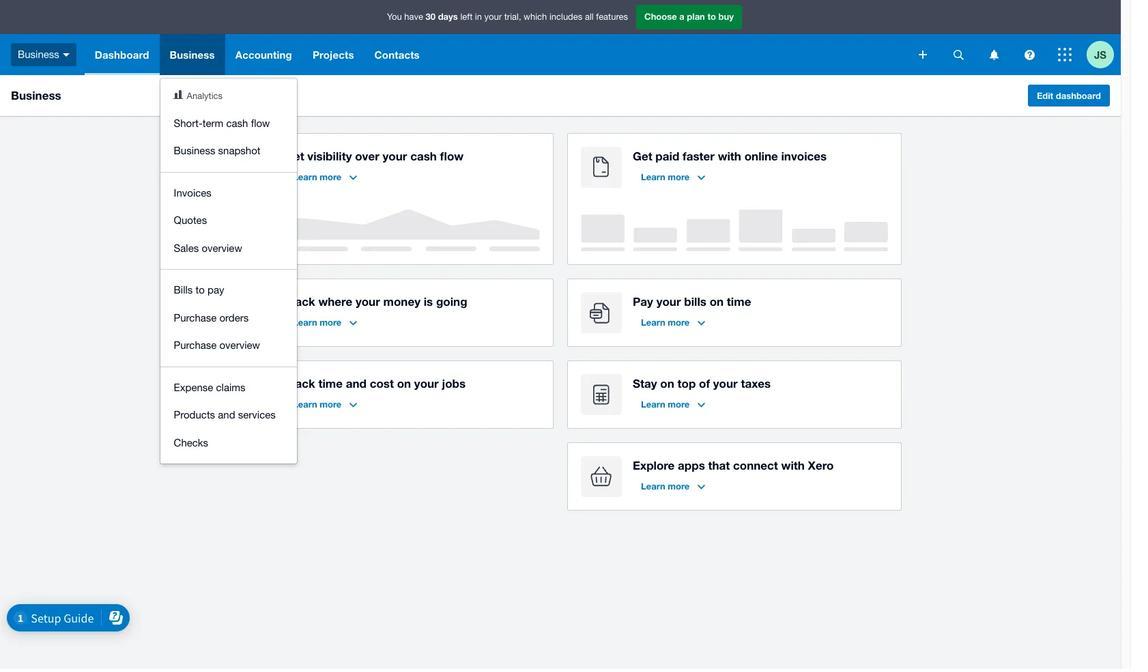 Task type: vqa. For each thing, say whether or not it's contained in the screenshot.
the right an
no



Task type: locate. For each thing, give the bounding box(es) containing it.
2 business button from the left
[[160, 34, 225, 75]]

on left top
[[661, 376, 675, 391]]

1 horizontal spatial to
[[708, 11, 716, 22]]

2 get from the left
[[633, 149, 653, 163]]

0 vertical spatial overview
[[202, 242, 242, 254]]

1 horizontal spatial business button
[[160, 34, 225, 75]]

sales overview
[[174, 242, 242, 254]]

learn more button down top
[[633, 393, 714, 415]]

stay on top of your taxes
[[633, 376, 771, 391]]

more down track time and cost on your jobs
[[320, 399, 342, 410]]

get left paid
[[633, 149, 653, 163]]

cash
[[226, 117, 248, 129], [411, 149, 437, 163]]

of
[[699, 376, 710, 391]]

0 vertical spatial time
[[727, 294, 752, 309]]

term
[[203, 117, 224, 129]]

0 vertical spatial track
[[285, 294, 315, 309]]

more
[[320, 171, 342, 182], [668, 171, 690, 182], [320, 317, 342, 328], [668, 317, 690, 328], [320, 399, 342, 410], [668, 399, 690, 410], [668, 481, 690, 492]]

edit
[[1037, 90, 1054, 101]]

purchase orders link
[[160, 304, 297, 332]]

1 vertical spatial to
[[196, 284, 205, 296]]

invoices
[[782, 149, 827, 163]]

overview
[[202, 242, 242, 254], [220, 339, 260, 351]]

more down pay your bills on time at top right
[[668, 317, 690, 328]]

1 track from the top
[[285, 294, 315, 309]]

learn down paid
[[641, 171, 666, 182]]

0 horizontal spatial get
[[285, 149, 304, 163]]

learn right track money icon
[[293, 317, 317, 328]]

on right the bills
[[710, 294, 724, 309]]

0 horizontal spatial flow
[[251, 117, 270, 129]]

time
[[727, 294, 752, 309], [319, 376, 343, 391]]

2 track from the top
[[285, 376, 315, 391]]

group containing short-term cash flow
[[160, 79, 297, 464]]

online
[[745, 149, 778, 163]]

navigation containing dashboard
[[85, 34, 910, 464]]

learn more button down the visibility
[[285, 166, 366, 188]]

learn more button down track time and cost on your jobs
[[285, 393, 366, 415]]

0 vertical spatial with
[[718, 149, 742, 163]]

svg image
[[1059, 48, 1072, 61], [954, 50, 964, 60], [990, 50, 999, 60], [919, 51, 928, 59], [63, 53, 70, 57]]

dashboard
[[1057, 90, 1102, 101]]

header chart image
[[173, 90, 183, 99]]

your
[[485, 12, 502, 22], [383, 149, 407, 163], [356, 294, 380, 309], [657, 294, 681, 309], [414, 376, 439, 391], [714, 376, 738, 391]]

your left jobs
[[414, 376, 439, 391]]

more down paid
[[668, 171, 690, 182]]

all
[[585, 12, 594, 22]]

more down top
[[668, 399, 690, 410]]

invoices icon image
[[581, 147, 622, 188]]

invoices preview bar graph image
[[581, 210, 889, 251]]

0 horizontal spatial time
[[319, 376, 343, 391]]

1 horizontal spatial get
[[633, 149, 653, 163]]

1 vertical spatial with
[[782, 458, 805, 473]]

to left buy
[[708, 11, 716, 22]]

learn more down 'stay'
[[641, 399, 690, 410]]

cash right over at the top of page
[[411, 149, 437, 163]]

business button
[[0, 34, 85, 75], [160, 34, 225, 75]]

0 horizontal spatial with
[[718, 149, 742, 163]]

1 vertical spatial overview
[[220, 339, 260, 351]]

on
[[710, 294, 724, 309], [397, 376, 411, 391], [661, 376, 675, 391]]

days
[[438, 11, 458, 22]]

0 vertical spatial cash
[[226, 117, 248, 129]]

learn down the visibility
[[293, 171, 317, 182]]

purchase orders
[[174, 312, 249, 323]]

quotes link
[[160, 207, 297, 235]]

0 vertical spatial purchase
[[174, 312, 217, 323]]

learn more button for on
[[633, 393, 714, 415]]

bills to pay link
[[160, 277, 297, 304]]

purchase down purchase orders
[[174, 339, 217, 351]]

1 vertical spatial flow
[[440, 149, 464, 163]]

learn more button
[[285, 166, 366, 188], [633, 166, 714, 188], [285, 311, 366, 333], [633, 311, 714, 333], [285, 393, 366, 415], [633, 393, 714, 415], [633, 475, 714, 497]]

2 purchase from the top
[[174, 339, 217, 351]]

jobs
[[442, 376, 466, 391]]

pay your bills on time
[[633, 294, 752, 309]]

flow
[[251, 117, 270, 129], [440, 149, 464, 163]]

banking icon image
[[233, 147, 274, 188]]

short-term cash flow link
[[160, 110, 297, 137]]

group inside navigation
[[160, 79, 297, 464]]

projects button
[[303, 34, 364, 75]]

business button inside navigation
[[160, 34, 225, 75]]

explore apps that connect with xero
[[633, 458, 834, 473]]

add-ons icon image
[[581, 456, 622, 497]]

navigation
[[85, 34, 910, 464]]

your right in
[[485, 12, 502, 22]]

more for your
[[668, 317, 690, 328]]

apps
[[678, 458, 705, 473]]

0 vertical spatial and
[[346, 376, 367, 391]]

learn more for apps
[[641, 481, 690, 492]]

track for track time and cost on your jobs
[[285, 376, 315, 391]]

svg image inside 'business' popup button
[[63, 53, 70, 57]]

to left pay
[[196, 284, 205, 296]]

learn more button down apps
[[633, 475, 714, 497]]

list box inside navigation
[[160, 79, 297, 464]]

1 horizontal spatial and
[[346, 376, 367, 391]]

learn more button down pay your bills on time at top right
[[633, 311, 714, 333]]

to
[[708, 11, 716, 22], [196, 284, 205, 296]]

more down apps
[[668, 481, 690, 492]]

taxes icon image
[[581, 374, 622, 415]]

learn down 'stay'
[[641, 399, 666, 410]]

svg image
[[1025, 50, 1035, 60]]

expense claims link
[[160, 374, 297, 402]]

learn more button for apps
[[633, 475, 714, 497]]

learn
[[293, 171, 317, 182], [641, 171, 666, 182], [293, 317, 317, 328], [641, 317, 666, 328], [293, 399, 317, 410], [641, 399, 666, 410], [641, 481, 666, 492]]

learn more right services
[[293, 399, 342, 410]]

overview down 'orders'
[[220, 339, 260, 351]]

with right faster
[[718, 149, 742, 163]]

get for get visibility over your cash flow
[[285, 149, 304, 163]]

js button
[[1087, 34, 1122, 75]]

on right cost
[[397, 376, 411, 391]]

group
[[160, 79, 297, 464]]

accounting
[[235, 48, 292, 61]]

more down where
[[320, 317, 342, 328]]

learn more for where
[[293, 317, 342, 328]]

list box
[[160, 79, 297, 464]]

quotes
[[174, 214, 207, 226]]

taxes
[[741, 376, 771, 391]]

0 horizontal spatial to
[[196, 284, 205, 296]]

business
[[18, 48, 59, 60], [170, 48, 215, 61], [11, 88, 61, 102], [174, 145, 215, 156]]

learn more for your
[[641, 317, 690, 328]]

time right the bills
[[727, 294, 752, 309]]

invoices link
[[160, 179, 297, 207]]

more down the visibility
[[320, 171, 342, 182]]

bills icon image
[[581, 292, 622, 333]]

get
[[285, 149, 304, 163], [633, 149, 653, 163]]

1 vertical spatial cash
[[411, 149, 437, 163]]

0 horizontal spatial business button
[[0, 34, 85, 75]]

learn for time
[[293, 399, 317, 410]]

where
[[319, 294, 353, 309]]

cash right term on the left top of page
[[226, 117, 248, 129]]

track right projects icon
[[285, 376, 315, 391]]

banner
[[0, 0, 1122, 464]]

learn more button for visibility
[[285, 166, 366, 188]]

projects icon image
[[233, 374, 274, 415]]

purchase overview link
[[160, 332, 297, 360]]

1 purchase from the top
[[174, 312, 217, 323]]

1 horizontal spatial time
[[727, 294, 752, 309]]

is
[[424, 294, 433, 309]]

time left cost
[[319, 376, 343, 391]]

learn right services
[[293, 399, 317, 410]]

learn for your
[[641, 317, 666, 328]]

and down expense claims link
[[218, 409, 235, 421]]

0 horizontal spatial and
[[218, 409, 235, 421]]

0 vertical spatial flow
[[251, 117, 270, 129]]

purchase
[[174, 312, 217, 323], [174, 339, 217, 351]]

purchase overview
[[174, 339, 260, 351]]

overview inside "link"
[[220, 339, 260, 351]]

overview for sales overview
[[202, 242, 242, 254]]

learn more for visibility
[[293, 171, 342, 182]]

learn down pay
[[641, 317, 666, 328]]

30
[[426, 11, 436, 22]]

1 horizontal spatial with
[[782, 458, 805, 473]]

1 vertical spatial track
[[285, 376, 315, 391]]

dashboard link
[[85, 34, 160, 75]]

learn more
[[293, 171, 342, 182], [641, 171, 690, 182], [293, 317, 342, 328], [641, 317, 690, 328], [293, 399, 342, 410], [641, 399, 690, 410], [641, 481, 690, 492]]

expense
[[174, 381, 213, 393]]

accounting button
[[225, 34, 303, 75]]

learn more down paid
[[641, 171, 690, 182]]

stay
[[633, 376, 657, 391]]

purchase inside "link"
[[174, 339, 217, 351]]

list box containing short-term cash flow
[[160, 79, 297, 464]]

learn more down explore
[[641, 481, 690, 492]]

1 vertical spatial purchase
[[174, 339, 217, 351]]

1 vertical spatial and
[[218, 409, 235, 421]]

bills
[[174, 284, 193, 296]]

learn for apps
[[641, 481, 666, 492]]

banner containing js
[[0, 0, 1122, 464]]

learn more down pay
[[641, 317, 690, 328]]

0 vertical spatial to
[[708, 11, 716, 22]]

more for visibility
[[320, 171, 342, 182]]

overview down quotes link
[[202, 242, 242, 254]]

visibility
[[308, 149, 352, 163]]

track left where
[[285, 294, 315, 309]]

a
[[680, 11, 685, 22]]

plan
[[687, 11, 705, 22]]

and left cost
[[346, 376, 367, 391]]

with
[[718, 149, 742, 163], [782, 458, 805, 473]]

learn down explore
[[641, 481, 666, 492]]

get paid faster with online invoices
[[633, 149, 827, 163]]

short-
[[174, 117, 203, 129]]

learn more button down where
[[285, 311, 366, 333]]

1 get from the left
[[285, 149, 304, 163]]

analytics
[[187, 91, 223, 101]]

learn more button down paid
[[633, 166, 714, 188]]

top
[[678, 376, 696, 391]]

1 vertical spatial time
[[319, 376, 343, 391]]

with left xero
[[782, 458, 805, 473]]

learn more down the visibility
[[293, 171, 342, 182]]

learn more down where
[[293, 317, 342, 328]]

purchase down bills to pay at the left
[[174, 312, 217, 323]]

get left the visibility
[[285, 149, 304, 163]]



Task type: describe. For each thing, give the bounding box(es) containing it.
invoices
[[174, 187, 212, 198]]

2 horizontal spatial on
[[710, 294, 724, 309]]

to inside "link"
[[196, 284, 205, 296]]

choose
[[645, 11, 677, 22]]

learn more button for paid
[[633, 166, 714, 188]]

learn for where
[[293, 317, 317, 328]]

your right of on the right bottom of page
[[714, 376, 738, 391]]

buy
[[719, 11, 734, 22]]

products and services
[[174, 409, 276, 421]]

learn more for on
[[641, 399, 690, 410]]

overview for purchase overview
[[220, 339, 260, 351]]

which
[[524, 12, 547, 22]]

going
[[436, 294, 468, 309]]

products
[[174, 409, 215, 421]]

edit dashboard
[[1037, 90, 1102, 101]]

your right pay
[[657, 294, 681, 309]]

have
[[405, 12, 423, 22]]

track time and cost on your jobs
[[285, 376, 466, 391]]

you
[[387, 12, 402, 22]]

pay
[[208, 284, 224, 296]]

1 horizontal spatial cash
[[411, 149, 437, 163]]

more for time
[[320, 399, 342, 410]]

learn more for time
[[293, 399, 342, 410]]

learn more for paid
[[641, 171, 690, 182]]

track money icon image
[[233, 292, 274, 333]]

your right over at the top of page
[[383, 149, 407, 163]]

trial,
[[505, 12, 522, 22]]

claims
[[216, 381, 246, 393]]

more for apps
[[668, 481, 690, 492]]

js
[[1095, 48, 1107, 60]]

in
[[475, 12, 482, 22]]

over
[[355, 149, 380, 163]]

connect
[[734, 458, 779, 473]]

get for get paid faster with online invoices
[[633, 149, 653, 163]]

bills to pay
[[174, 284, 224, 296]]

dashboard
[[95, 48, 149, 61]]

features
[[596, 12, 628, 22]]

expense claims
[[174, 381, 246, 393]]

orders
[[220, 312, 249, 323]]

money
[[384, 294, 421, 309]]

includes
[[550, 12, 583, 22]]

flow inside short-term cash flow link
[[251, 117, 270, 129]]

services
[[238, 409, 276, 421]]

more for where
[[320, 317, 342, 328]]

choose a plan to buy
[[645, 11, 734, 22]]

learn for paid
[[641, 171, 666, 182]]

your right where
[[356, 294, 380, 309]]

1 horizontal spatial flow
[[440, 149, 464, 163]]

learn for on
[[641, 399, 666, 410]]

learn more button for your
[[633, 311, 714, 333]]

1 horizontal spatial on
[[661, 376, 675, 391]]

purchase for purchase overview
[[174, 339, 217, 351]]

left
[[461, 12, 473, 22]]

sales
[[174, 242, 199, 254]]

learn more button for time
[[285, 393, 366, 415]]

get visibility over your cash flow
[[285, 149, 464, 163]]

more for paid
[[668, 171, 690, 182]]

business snapshot
[[174, 145, 261, 156]]

checks link
[[160, 429, 297, 457]]

you have 30 days left in your trial, which includes all features
[[387, 11, 628, 22]]

that
[[709, 458, 730, 473]]

track for track where your money is going
[[285, 294, 315, 309]]

snapshot
[[218, 145, 261, 156]]

learn more button for where
[[285, 311, 366, 333]]

purchase for purchase orders
[[174, 312, 217, 323]]

cost
[[370, 376, 394, 391]]

edit dashboard button
[[1029, 85, 1111, 107]]

products and services link
[[160, 402, 297, 429]]

xero
[[808, 458, 834, 473]]

learn for visibility
[[293, 171, 317, 182]]

paid
[[656, 149, 680, 163]]

0 horizontal spatial cash
[[226, 117, 248, 129]]

more for on
[[668, 399, 690, 410]]

sales overview link
[[160, 235, 297, 262]]

short-term cash flow
[[174, 117, 270, 129]]

your inside you have 30 days left in your trial, which includes all features
[[485, 12, 502, 22]]

faster
[[683, 149, 715, 163]]

and inside navigation
[[218, 409, 235, 421]]

contacts button
[[364, 34, 430, 75]]

contacts
[[375, 48, 420, 61]]

checks
[[174, 437, 208, 448]]

projects
[[313, 48, 354, 61]]

0 horizontal spatial on
[[397, 376, 411, 391]]

pay
[[633, 294, 654, 309]]

1 business button from the left
[[0, 34, 85, 75]]

banking preview line graph image
[[233, 210, 540, 251]]

business snapshot link
[[160, 137, 297, 165]]

track where your money is going
[[285, 294, 468, 309]]

bills
[[685, 294, 707, 309]]

explore
[[633, 458, 675, 473]]



